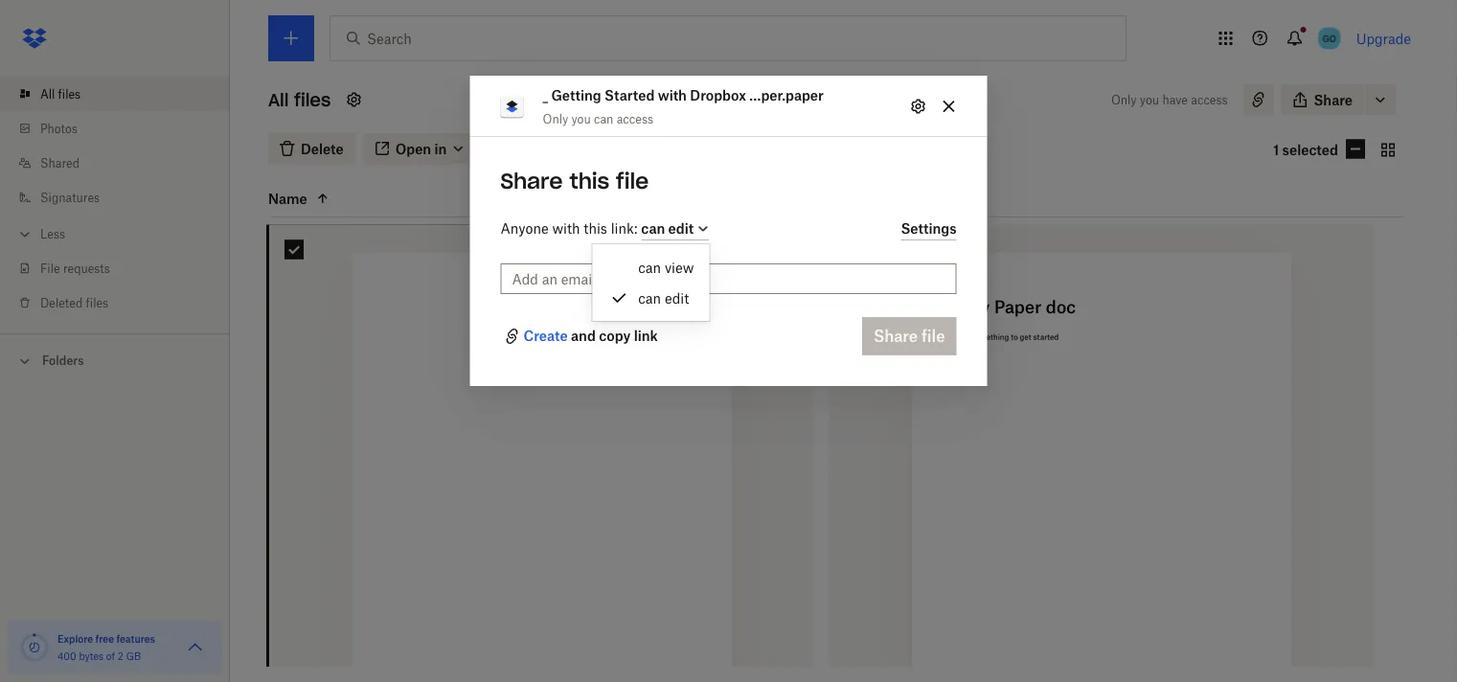 Task type: describe. For each thing, give the bounding box(es) containing it.
2
[[118, 650, 124, 662]]

create link
[[524, 325, 568, 348]]

explore free features 400 bytes of 2 gb
[[57, 633, 155, 662]]

create and copy link
[[524, 327, 658, 344]]

2 horizontal spatial files
[[294, 89, 331, 111]]

all files list item
[[0, 77, 230, 111]]

getting
[[551, 87, 601, 103]]

and
[[571, 327, 596, 344]]

edit
[[665, 290, 689, 306]]

_ getting started with dropbox …per.paper only you can access
[[543, 87, 824, 126]]

link for and copy link
[[634, 327, 658, 344]]

file requests link
[[15, 251, 230, 286]]

signatures
[[40, 190, 100, 205]]

upgrade
[[1356, 30, 1411, 46]]

bytes
[[79, 650, 104, 662]]

can for can edit
[[638, 290, 661, 306]]

list containing all files
[[0, 65, 230, 333]]

1
[[1273, 142, 1279, 158]]

share for share
[[1314, 91, 1353, 108]]

link for :
[[611, 220, 634, 236]]

can inside the _ getting started with dropbox …per.paper only you can access
[[594, 112, 614, 126]]

1 vertical spatial with
[[552, 220, 580, 236]]

gb
[[126, 650, 141, 662]]

only inside the _ getting started with dropbox …per.paper only you can access
[[543, 112, 568, 126]]

shared
[[40, 156, 80, 170]]

all files link
[[15, 77, 230, 111]]

requests
[[63, 261, 110, 275]]

file
[[40, 261, 60, 275]]

dropbox
[[690, 87, 746, 103]]

signatures link
[[15, 180, 230, 215]]

create
[[524, 327, 568, 344]]

photos
[[40, 121, 78, 136]]

can edit radio item
[[592, 283, 709, 313]]

have
[[1163, 92, 1188, 107]]

file, _ getting started with dropbox paper.paper row
[[269, 225, 814, 682]]

0 vertical spatial this
[[569, 168, 610, 195]]

anyone
[[501, 220, 549, 236]]

selected
[[1282, 142, 1338, 158]]

…per.paper
[[750, 87, 824, 103]]

less image
[[15, 225, 34, 244]]

file requests
[[40, 261, 110, 275]]

can edit
[[638, 290, 689, 306]]

name button
[[268, 187, 429, 210]]

400
[[57, 650, 76, 662]]

file, _ my paper doc.paper row
[[829, 225, 1374, 682]]

:
[[634, 220, 638, 236]]

name
[[268, 190, 307, 206]]

1 horizontal spatial all files
[[268, 89, 331, 111]]

can view
[[638, 259, 694, 276]]

you inside the _ getting started with dropbox …per.paper only you can access
[[571, 112, 591, 126]]

copy
[[599, 327, 631, 344]]



Task type: locate. For each thing, give the bounding box(es) containing it.
access inside the _ getting started with dropbox …per.paper only you can access
[[617, 112, 653, 126]]

files inside list item
[[58, 87, 81, 101]]

deleted files
[[40, 296, 108, 310]]

share inside button
[[1314, 91, 1353, 108]]

free
[[95, 633, 114, 645]]

0 vertical spatial can
[[594, 112, 614, 126]]

1 vertical spatial you
[[571, 112, 591, 126]]

with inside the _ getting started with dropbox …per.paper only you can access
[[658, 87, 687, 103]]

1 horizontal spatial you
[[1140, 92, 1159, 107]]

1 selected
[[1273, 142, 1338, 158]]

list
[[0, 65, 230, 333]]

1 horizontal spatial files
[[86, 296, 108, 310]]

share this file
[[501, 168, 649, 195]]

all files inside all files link
[[40, 87, 81, 101]]

0 horizontal spatial access
[[617, 112, 653, 126]]

photos link
[[15, 111, 230, 146]]

can inside radio item
[[638, 290, 661, 306]]

quota usage element
[[19, 632, 50, 663]]

less
[[40, 227, 65, 241]]

1 horizontal spatial with
[[658, 87, 687, 103]]

deleted files link
[[15, 286, 230, 320]]

file
[[616, 168, 649, 195]]

of
[[106, 650, 115, 662]]

1 vertical spatial this
[[584, 220, 607, 236]]

0 vertical spatial share
[[1314, 91, 1353, 108]]

access down started
[[617, 112, 653, 126]]

0 vertical spatial you
[[1140, 92, 1159, 107]]

0 horizontal spatial all
[[40, 87, 55, 101]]

2 vertical spatial can
[[638, 290, 661, 306]]

with
[[658, 87, 687, 103], [552, 220, 580, 236]]

this left : at the top left
[[584, 220, 607, 236]]

files
[[58, 87, 81, 101], [294, 89, 331, 111], [86, 296, 108, 310]]

you down getting
[[571, 112, 591, 126]]

0 horizontal spatial files
[[58, 87, 81, 101]]

link right copy
[[634, 327, 658, 344]]

folders
[[42, 354, 84, 368]]

deleted
[[40, 296, 83, 310]]

only you have access
[[1111, 92, 1228, 107]]

features
[[116, 633, 155, 645]]

1 horizontal spatial only
[[1111, 92, 1137, 107]]

with right started
[[658, 87, 687, 103]]

name column header
[[268, 187, 460, 210]]

all files
[[40, 87, 81, 101], [268, 89, 331, 111]]

1 vertical spatial link
[[634, 327, 658, 344]]

0 horizontal spatial only
[[543, 112, 568, 126]]

can for can view
[[638, 259, 661, 276]]

0 horizontal spatial all files
[[40, 87, 81, 101]]

all
[[40, 87, 55, 101], [268, 89, 289, 111]]

upgrade link
[[1356, 30, 1411, 46]]

dropbox image
[[15, 19, 54, 57]]

this left file
[[569, 168, 610, 195]]

1 horizontal spatial all
[[268, 89, 289, 111]]

can left view
[[638, 259, 661, 276]]

share up anyone
[[501, 168, 563, 195]]

1 vertical spatial only
[[543, 112, 568, 126]]

link down file
[[611, 220, 634, 236]]

only down _
[[543, 112, 568, 126]]

1 vertical spatial share
[[501, 168, 563, 195]]

1 horizontal spatial access
[[1191, 92, 1228, 107]]

access right have on the right top of the page
[[1191, 92, 1228, 107]]

1 vertical spatial access
[[617, 112, 653, 126]]

folders button
[[0, 346, 230, 374]]

you left have on the right top of the page
[[1140, 92, 1159, 107]]

files for deleted files link
[[86, 296, 108, 310]]

anyone with this link :
[[501, 220, 641, 236]]

0 vertical spatial with
[[658, 87, 687, 103]]

you
[[1140, 92, 1159, 107], [571, 112, 591, 126]]

share inside sharing modal dialog
[[501, 168, 563, 195]]

with right anyone
[[552, 220, 580, 236]]

this
[[569, 168, 610, 195], [584, 220, 607, 236]]

link
[[611, 220, 634, 236], [634, 327, 658, 344]]

sharing modal dialog
[[470, 76, 987, 540]]

0 vertical spatial link
[[611, 220, 634, 236]]

share up selected
[[1314, 91, 1353, 108]]

can
[[594, 112, 614, 126], [638, 259, 661, 276], [638, 290, 661, 306]]

0 vertical spatial access
[[1191, 92, 1228, 107]]

share
[[1314, 91, 1353, 108], [501, 168, 563, 195]]

_
[[543, 87, 548, 103]]

only left have on the right top of the page
[[1111, 92, 1137, 107]]

0 horizontal spatial you
[[571, 112, 591, 126]]

1 vertical spatial can
[[638, 259, 661, 276]]

0 horizontal spatial share
[[501, 168, 563, 195]]

share for share this file
[[501, 168, 563, 195]]

can left 'edit'
[[638, 290, 661, 306]]

0 vertical spatial only
[[1111, 92, 1137, 107]]

shared link
[[15, 146, 230, 180]]

1 horizontal spatial share
[[1314, 91, 1353, 108]]

explore
[[57, 633, 93, 645]]

all inside list item
[[40, 87, 55, 101]]

0 horizontal spatial with
[[552, 220, 580, 236]]

access
[[1191, 92, 1228, 107], [617, 112, 653, 126]]

share button
[[1281, 84, 1364, 115]]

files for all files link
[[58, 87, 81, 101]]

only
[[1111, 92, 1137, 107], [543, 112, 568, 126]]

view
[[665, 259, 694, 276]]

can down started
[[594, 112, 614, 126]]

started
[[605, 87, 655, 103]]



Task type: vqa. For each thing, say whether or not it's contained in the screenshot.
Only to the bottom
yes



